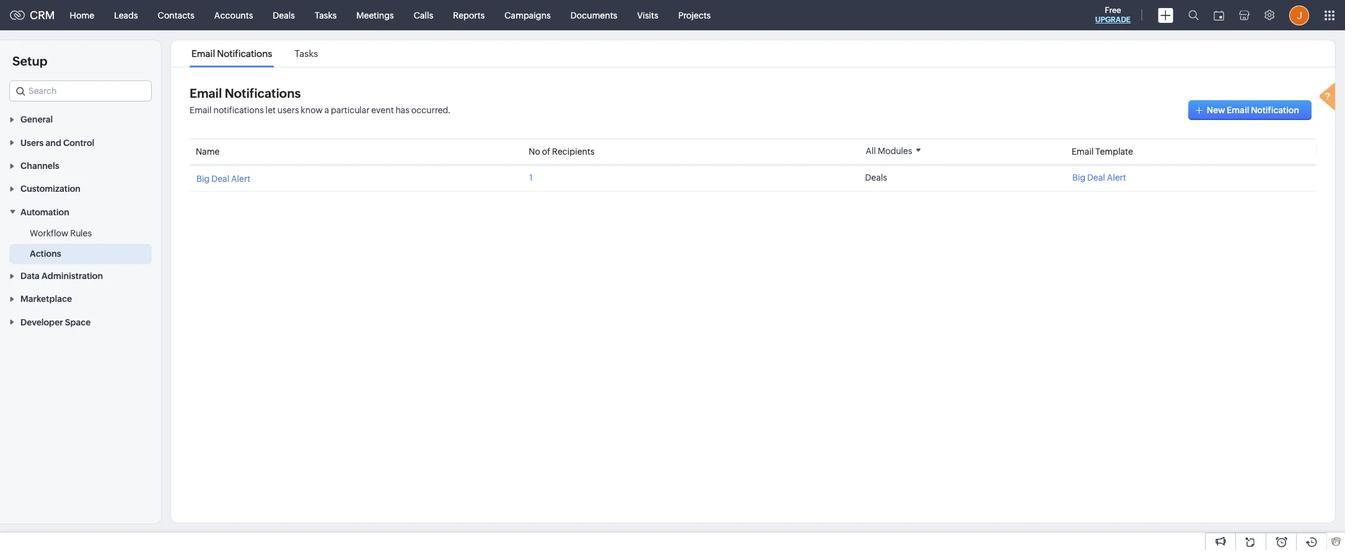 Task type: locate. For each thing, give the bounding box(es) containing it.
deal
[[1087, 173, 1105, 183], [211, 174, 229, 184]]

tasks down "deals" "link"
[[295, 48, 318, 59]]

general
[[20, 115, 53, 125]]

notifications for email notifications new email notification
[[225, 86, 301, 100]]

All Modules field
[[862, 145, 926, 157]]

0 vertical spatial tasks
[[315, 10, 337, 20]]

0 vertical spatial notifications
[[217, 48, 272, 59]]

home link
[[60, 0, 104, 30]]

and
[[46, 138, 61, 148]]

let
[[266, 105, 276, 115]]

email left template
[[1072, 147, 1094, 157]]

name
[[196, 147, 220, 157]]

email up notifications
[[190, 86, 222, 100]]

Search text field
[[10, 81, 151, 101]]

workflow rules link
[[30, 227, 92, 240]]

tasks link down "deals" "link"
[[293, 48, 320, 59]]

upgrade
[[1095, 15, 1131, 24]]

event
[[371, 105, 394, 115]]

tasks link
[[305, 0, 347, 30], [293, 48, 320, 59]]

deals inside "link"
[[273, 10, 295, 20]]

data
[[20, 271, 40, 281]]

channels button
[[0, 154, 161, 177]]

big deal alert down email template
[[1072, 173, 1126, 183]]

tasks link left meetings
[[305, 0, 347, 30]]

alert
[[1107, 173, 1126, 183], [231, 174, 250, 184]]

actions
[[30, 249, 61, 259]]

general button
[[0, 108, 161, 131]]

documents
[[571, 10, 617, 20]]

tasks inside list
[[295, 48, 318, 59]]

has
[[396, 105, 410, 115]]

deals
[[273, 10, 295, 20], [865, 173, 887, 183]]

big down name
[[196, 174, 210, 184]]

email notifications
[[192, 48, 272, 59]]

None field
[[9, 81, 152, 102]]

1 horizontal spatial deal
[[1087, 173, 1105, 183]]

0 horizontal spatial deals
[[273, 10, 295, 20]]

data administration button
[[0, 264, 161, 288]]

marketplace
[[20, 295, 72, 305]]

free
[[1105, 6, 1121, 15]]

deals right accounts link
[[273, 10, 295, 20]]

big deal alert link
[[1072, 173, 1310, 183], [196, 174, 250, 184]]

1 vertical spatial tasks
[[295, 48, 318, 59]]

of
[[542, 147, 550, 157]]

big deal alert
[[1072, 173, 1126, 183], [196, 174, 250, 184]]

1 horizontal spatial big deal alert
[[1072, 173, 1126, 183]]

notifications inside email notifications new email notification
[[225, 86, 301, 100]]

customization
[[20, 184, 81, 194]]

meetings link
[[347, 0, 404, 30]]

reports
[[453, 10, 485, 20]]

big
[[1072, 173, 1086, 183], [196, 174, 210, 184]]

users and control
[[20, 138, 94, 148]]

deals down all
[[865, 173, 887, 183]]

notifications for email notifications
[[217, 48, 272, 59]]

space
[[65, 318, 91, 328]]

1
[[529, 173, 533, 183]]

1 vertical spatial tasks link
[[293, 48, 320, 59]]

email for email template
[[1072, 147, 1094, 157]]

projects
[[678, 10, 711, 20]]

tasks right "deals" "link"
[[315, 10, 337, 20]]

big deal alert down name
[[196, 174, 250, 184]]

accounts link
[[204, 0, 263, 30]]

campaigns link
[[495, 0, 561, 30]]

data administration
[[20, 271, 103, 281]]

notifications up let
[[225, 86, 301, 100]]

notifications inside list
[[217, 48, 272, 59]]

tasks
[[315, 10, 337, 20], [295, 48, 318, 59]]

email left notifications
[[190, 105, 212, 115]]

1 vertical spatial notifications
[[225, 86, 301, 100]]

create menu image
[[1158, 8, 1174, 23]]

administration
[[41, 271, 103, 281]]

1 vertical spatial deals
[[865, 173, 887, 183]]

users and control button
[[0, 131, 161, 154]]

visits
[[637, 10, 658, 20]]

0 horizontal spatial big deal alert
[[196, 174, 250, 184]]

0 vertical spatial deals
[[273, 10, 295, 20]]

leads
[[114, 10, 138, 20]]

deal down name
[[211, 174, 229, 184]]

big down email template
[[1072, 173, 1086, 183]]

1 horizontal spatial big
[[1072, 173, 1086, 183]]

deal down email template
[[1087, 173, 1105, 183]]

1 link
[[529, 173, 533, 183]]

developer space
[[20, 318, 91, 328]]

control
[[63, 138, 94, 148]]

leads link
[[104, 0, 148, 30]]

notifications down accounts link
[[217, 48, 272, 59]]

campaigns
[[505, 10, 551, 20]]

email for email notifications new email notification
[[190, 86, 222, 100]]

contacts link
[[148, 0, 204, 30]]

email
[[192, 48, 215, 59], [190, 86, 222, 100], [190, 105, 212, 115], [1227, 105, 1249, 115], [1072, 147, 1094, 157]]

calendar image
[[1214, 10, 1224, 20]]

list
[[180, 40, 329, 67]]

notifications
[[217, 48, 272, 59], [225, 86, 301, 100]]

0 horizontal spatial big deal alert link
[[196, 174, 250, 184]]

email down "contacts" link
[[192, 48, 215, 59]]

calls link
[[404, 0, 443, 30]]

automation button
[[0, 200, 161, 224]]

email right new
[[1227, 105, 1249, 115]]

recipients
[[552, 147, 595, 157]]

customization button
[[0, 177, 161, 200]]

visits link
[[627, 0, 668, 30]]

0 horizontal spatial deal
[[211, 174, 229, 184]]



Task type: vqa. For each thing, say whether or not it's contained in the screenshot.
Nelson
no



Task type: describe. For each thing, give the bounding box(es) containing it.
1 horizontal spatial deals
[[865, 173, 887, 183]]

all
[[866, 146, 876, 156]]

0 vertical spatial tasks link
[[305, 0, 347, 30]]

workflow rules
[[30, 228, 92, 238]]

automation region
[[0, 224, 161, 264]]

list containing email notifications
[[180, 40, 329, 67]]

email for email notifications
[[192, 48, 215, 59]]

profile element
[[1282, 0, 1317, 30]]

tasks link inside list
[[293, 48, 320, 59]]

setup
[[12, 54, 47, 68]]

occurred.
[[411, 105, 450, 115]]

meetings
[[356, 10, 394, 20]]

notification
[[1251, 105, 1299, 115]]

automation
[[20, 207, 69, 217]]

channels
[[20, 161, 59, 171]]

email notifications link
[[190, 48, 274, 59]]

email notifications let users know a particular event has occurred.
[[190, 105, 450, 115]]

search element
[[1181, 0, 1206, 30]]

1 horizontal spatial alert
[[1107, 173, 1126, 183]]

projects link
[[668, 0, 721, 30]]

actions link
[[30, 248, 61, 260]]

template
[[1096, 147, 1133, 157]]

calls
[[414, 10, 433, 20]]

crm link
[[10, 9, 55, 22]]

reports link
[[443, 0, 495, 30]]

particular
[[331, 105, 370, 115]]

profile image
[[1290, 5, 1309, 25]]

a
[[325, 105, 329, 115]]

new
[[1207, 105, 1225, 115]]

rules
[[70, 228, 92, 238]]

no
[[529, 147, 540, 157]]

no of recipients
[[529, 147, 595, 157]]

documents link
[[561, 0, 627, 30]]

users
[[277, 105, 299, 115]]

search image
[[1189, 10, 1199, 20]]

developer
[[20, 318, 63, 328]]

modules
[[878, 146, 912, 156]]

users
[[20, 138, 44, 148]]

accounts
[[214, 10, 253, 20]]

marketplace button
[[0, 288, 161, 311]]

email template
[[1072, 147, 1133, 157]]

free upgrade
[[1095, 6, 1131, 24]]

contacts
[[158, 10, 194, 20]]

0 horizontal spatial big
[[196, 174, 210, 184]]

all modules
[[866, 146, 912, 156]]

deals link
[[263, 0, 305, 30]]

crm
[[30, 9, 55, 22]]

1 horizontal spatial big deal alert link
[[1072, 173, 1310, 183]]

notifications
[[213, 105, 264, 115]]

email for email notifications let users know a particular event has occurred.
[[190, 105, 212, 115]]

workflow
[[30, 228, 68, 238]]

create menu element
[[1151, 0, 1181, 30]]

developer space button
[[0, 311, 161, 334]]

0 horizontal spatial alert
[[231, 174, 250, 184]]

email notifications new email notification
[[190, 86, 1299, 115]]

home
[[70, 10, 94, 20]]

know
[[301, 105, 323, 115]]

new email notification button
[[1188, 100, 1312, 120]]



